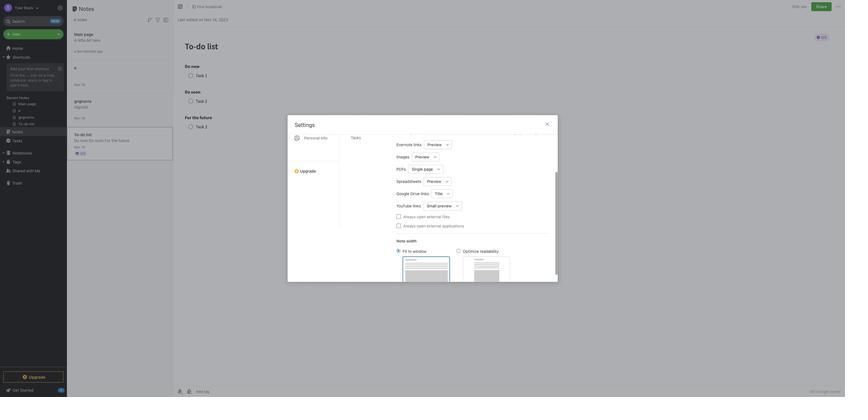 Task type: describe. For each thing, give the bounding box(es) containing it.
Fit to window radio
[[396, 249, 400, 253]]

close image
[[544, 121, 550, 128]]

here
[[92, 38, 100, 43]]

shared with me
[[12, 169, 40, 173]]

me
[[35, 169, 40, 173]]

images
[[396, 155, 409, 159]]

1 14 from the top
[[81, 83, 85, 87]]

home link
[[0, 44, 67, 53]]

tag
[[43, 78, 48, 82]]

tab list containing personal info
[[288, 80, 339, 228]]

little
[[78, 38, 86, 43]]

do
[[80, 132, 85, 137]]

now
[[80, 138, 88, 143]]

few
[[77, 49, 83, 53]]

the inside tree
[[19, 73, 25, 77]]

preview button for spreadsheets
[[423, 177, 443, 186]]

a inside note list element
[[74, 49, 76, 53]]

ago
[[97, 49, 103, 53]]

new
[[12, 32, 20, 37]]

Note Editor text field
[[173, 27, 845, 386]]

group inside tree
[[0, 62, 67, 130]]

what
[[494, 131, 504, 135]]

add a reminder image
[[176, 389, 183, 395]]

Optimize readability radio
[[457, 249, 460, 253]]

Search text field
[[7, 16, 60, 26]]

open for always open external applications
[[417, 224, 426, 228]]

applications
[[442, 224, 464, 228]]

your for first
[[18, 67, 26, 71]]

home
[[12, 46, 23, 51]]

open for always open external files
[[417, 215, 426, 219]]

preview for spreadsheets
[[427, 179, 441, 184]]

tags
[[13, 160, 21, 164]]

google drive links
[[396, 192, 429, 196]]

evernote
[[396, 142, 412, 147]]

to inside icon on a note, notebook, stack or tag to add it here.
[[49, 78, 52, 82]]

1 nov 14 from the top
[[74, 83, 85, 87]]

always for always open external applications
[[403, 224, 416, 228]]

choose your default views for new links and attachments.
[[396, 131, 493, 135]]

new
[[448, 131, 454, 135]]

2 14 from the top
[[81, 116, 85, 120]]

Choose default view option for Google Drive links field
[[431, 189, 453, 198]]

here.
[[21, 83, 29, 87]]

window
[[413, 249, 426, 254]]

icon on a note, notebook, stack or tag to add it here.
[[10, 73, 55, 87]]

tasks inside tab
[[351, 135, 361, 140]]

notebooks
[[13, 151, 32, 155]]

notes link
[[0, 127, 67, 136]]

stack
[[28, 78, 37, 82]]

shortcut
[[34, 67, 49, 71]]

add
[[10, 67, 17, 71]]

small preview button
[[423, 202, 453, 211]]

3 14 from the top
[[81, 145, 85, 149]]

evernote links
[[396, 142, 421, 147]]

small preview
[[427, 204, 452, 209]]

nov inside note window 'element'
[[204, 17, 211, 22]]

preview button for images
[[412, 153, 431, 162]]

shortcuts
[[13, 55, 30, 60]]

settings image
[[57, 4, 64, 11]]

optimize
[[463, 249, 479, 254]]

4
[[74, 17, 76, 22]]

saved
[[831, 390, 841, 394]]

nov up 0/3
[[74, 145, 80, 149]]

single
[[412, 167, 423, 172]]

to-do list
[[74, 132, 92, 137]]

shared with me link
[[0, 166, 67, 175]]

add your first shortcut
[[10, 67, 49, 71]]

views
[[431, 131, 441, 135]]

choose
[[396, 131, 409, 135]]

for
[[105, 138, 111, 143]]

youtube
[[396, 204, 412, 209]]

4 notes
[[74, 17, 87, 22]]

fit to window
[[402, 249, 426, 254]]

a few minutes ago
[[74, 49, 103, 53]]

nov down e
[[74, 83, 80, 87]]

personal info
[[304, 136, 327, 141]]

with
[[26, 169, 34, 173]]

you
[[801, 4, 807, 9]]

recent
[[6, 96, 18, 100]]

first
[[197, 4, 205, 9]]

it
[[17, 83, 20, 87]]

2023
[[219, 17, 228, 22]]

minutes
[[84, 49, 96, 53]]

notes inside note list element
[[79, 6, 94, 12]]

readability
[[480, 249, 499, 254]]

single page button
[[408, 165, 434, 174]]

future
[[118, 138, 129, 143]]

and
[[464, 131, 470, 135]]

small
[[427, 204, 436, 209]]

Choose default view option for YouTube links field
[[423, 202, 462, 211]]

on inside icon on a note, notebook, stack or tag to add it here.
[[39, 73, 43, 77]]

trash link
[[0, 179, 67, 188]]

note window element
[[173, 0, 845, 398]]

page for main
[[84, 32, 93, 37]]

upgrade for upgrade popup button to the bottom
[[29, 375, 45, 380]]

sfgnsfd
[[74, 105, 88, 109]]

to-
[[74, 132, 80, 137]]

new button
[[3, 29, 64, 39]]

the inside note list element
[[112, 138, 117, 143]]

your for default
[[410, 131, 418, 135]]

a
[[74, 38, 77, 43]]

notes
[[77, 17, 87, 22]]

optimize readability
[[463, 249, 499, 254]]



Task type: locate. For each thing, give the bounding box(es) containing it.
14 up gngnsrns
[[81, 83, 85, 87]]

do down list
[[89, 138, 94, 143]]

external up always open external applications
[[427, 215, 441, 219]]

always
[[403, 215, 416, 219], [403, 224, 416, 228]]

0 horizontal spatial tasks
[[12, 138, 22, 143]]

youtube links
[[396, 204, 421, 209]]

shortcuts button
[[0, 53, 67, 62]]

a left few
[[74, 49, 76, 53]]

1 vertical spatial always
[[403, 224, 416, 228]]

1 horizontal spatial to
[[408, 249, 412, 254]]

0 vertical spatial upgrade button
[[288, 161, 339, 176]]

to down note,
[[49, 78, 52, 82]]

1 vertical spatial upgrade button
[[3, 372, 64, 383]]

group
[[0, 62, 67, 130]]

0 horizontal spatial page
[[84, 32, 93, 37]]

your up click the ...
[[18, 67, 26, 71]]

1 vertical spatial to
[[408, 249, 412, 254]]

1 vertical spatial a
[[44, 73, 46, 77]]

e
[[74, 65, 76, 70]]

first notebook
[[197, 4, 222, 9]]

open
[[417, 215, 426, 219], [417, 224, 426, 228]]

open up always open external applications
[[417, 215, 426, 219]]

...
[[26, 73, 30, 77]]

14 down sfgnsfd
[[81, 116, 85, 120]]

preview button up single page button
[[412, 153, 431, 162]]

1 horizontal spatial on
[[199, 17, 203, 22]]

the left ...
[[19, 73, 25, 77]]

0 vertical spatial external
[[427, 215, 441, 219]]

edited
[[186, 17, 198, 22]]

notes right recent
[[19, 96, 29, 100]]

on up or
[[39, 73, 43, 77]]

page for single
[[424, 167, 433, 172]]

page inside button
[[424, 167, 433, 172]]

Choose default view option for Images field
[[412, 153, 440, 162]]

note,
[[47, 73, 55, 77]]

page right single
[[424, 167, 433, 172]]

1 horizontal spatial upgrade button
[[288, 161, 339, 176]]

share
[[816, 4, 827, 9]]

expand notebooks image
[[1, 151, 6, 155]]

external for applications
[[427, 224, 441, 228]]

tree containing home
[[0, 44, 67, 367]]

0 vertical spatial a
[[74, 49, 76, 53]]

0 horizontal spatial the
[[19, 73, 25, 77]]

title
[[435, 192, 442, 196]]

page
[[84, 32, 93, 37], [424, 167, 433, 172]]

1 vertical spatial on
[[39, 73, 43, 77]]

2 open from the top
[[417, 224, 426, 228]]

0 vertical spatial your
[[18, 67, 26, 71]]

0 horizontal spatial your
[[18, 67, 26, 71]]

notebook
[[206, 4, 222, 9]]

tab list
[[288, 80, 339, 228]]

all
[[810, 390, 814, 394]]

attachments.
[[471, 131, 493, 135]]

2 vertical spatial 14
[[81, 145, 85, 149]]

your
[[18, 67, 26, 71], [410, 131, 418, 135]]

0 vertical spatial the
[[19, 73, 25, 77]]

2 vertical spatial preview button
[[423, 177, 443, 186]]

pdfs
[[396, 167, 406, 172]]

0 vertical spatial preview
[[427, 142, 441, 147]]

preview button down views
[[424, 140, 443, 149]]

expand note image
[[177, 3, 184, 10]]

list
[[86, 132, 92, 137]]

single page
[[412, 167, 433, 172]]

links right the drive
[[421, 192, 429, 196]]

always open external applications
[[403, 224, 464, 228]]

0 horizontal spatial to
[[49, 78, 52, 82]]

1 vertical spatial page
[[424, 167, 433, 172]]

1 do from the left
[[74, 138, 79, 143]]

on inside note window 'element'
[[199, 17, 203, 22]]

or
[[38, 78, 42, 82]]

preview down views
[[427, 142, 441, 147]]

info
[[321, 136, 327, 141]]

notebooks link
[[0, 149, 67, 158]]

open down the always open external files
[[417, 224, 426, 228]]

external down the always open external files
[[427, 224, 441, 228]]

1 vertical spatial notes
[[19, 96, 29, 100]]

tasks button
[[0, 136, 67, 145]]

personal
[[304, 136, 320, 141]]

changes
[[815, 390, 830, 394]]

1 always from the top
[[403, 215, 416, 219]]

preview up single page
[[415, 155, 429, 159]]

Always open external applications checkbox
[[396, 224, 401, 228]]

main page a little bit here
[[74, 32, 100, 43]]

2 vertical spatial preview
[[427, 179, 441, 184]]

add tag image
[[186, 389, 193, 395]]

last edited on nov 14, 2023
[[178, 17, 228, 22]]

preview for evernote links
[[427, 142, 441, 147]]

trash
[[12, 181, 22, 186]]

nov down sfgnsfd
[[74, 116, 80, 120]]

0 vertical spatial upgrade
[[300, 169, 316, 174]]

1 horizontal spatial page
[[424, 167, 433, 172]]

2 always from the top
[[403, 224, 416, 228]]

your left default
[[410, 131, 418, 135]]

a
[[74, 49, 76, 53], [44, 73, 46, 77]]

preview inside field
[[427, 179, 441, 184]]

tree
[[0, 44, 67, 367]]

page inside main page a little bit here
[[84, 32, 93, 37]]

on right "edited"
[[199, 17, 203, 22]]

all changes saved
[[810, 390, 841, 394]]

1 horizontal spatial upgrade
[[300, 169, 316, 174]]

nov left 14,
[[204, 17, 211, 22]]

google
[[396, 192, 409, 196]]

1 vertical spatial 14
[[81, 116, 85, 120]]

1 open from the top
[[417, 215, 426, 219]]

nov 14 up 0/3
[[74, 145, 85, 149]]

tasks tab
[[346, 133, 387, 142]]

always open external files
[[403, 215, 450, 219]]

page up 'bit'
[[84, 32, 93, 37]]

tags button
[[0, 158, 67, 166]]

1 horizontal spatial the
[[112, 138, 117, 143]]

Choose default view option for PDFs field
[[408, 165, 443, 174]]

preview button for evernote links
[[424, 140, 443, 149]]

links left and
[[455, 131, 463, 135]]

1 vertical spatial the
[[112, 138, 117, 143]]

0 horizontal spatial upgrade
[[29, 375, 45, 380]]

note width
[[396, 239, 416, 244]]

are
[[505, 131, 510, 135]]

0 vertical spatial notes
[[79, 6, 94, 12]]

tasks inside button
[[12, 138, 22, 143]]

notes up the tasks button
[[12, 130, 23, 134]]

upgrade for right upgrade popup button
[[300, 169, 316, 174]]

1 horizontal spatial a
[[74, 49, 76, 53]]

1 horizontal spatial tasks
[[351, 135, 361, 140]]

preview for images
[[415, 155, 429, 159]]

0 vertical spatial preview button
[[424, 140, 443, 149]]

0 vertical spatial nov 14
[[74, 83, 85, 87]]

1 vertical spatial open
[[417, 224, 426, 228]]

title button
[[431, 189, 444, 198]]

nov
[[204, 17, 211, 22], [74, 83, 80, 87], [74, 116, 80, 120], [74, 145, 80, 149]]

notes up "notes"
[[79, 6, 94, 12]]

preview button
[[424, 140, 443, 149], [412, 153, 431, 162], [423, 177, 443, 186]]

settings
[[295, 122, 315, 128]]

1 external from the top
[[427, 215, 441, 219]]

note list element
[[67, 0, 173, 398]]

always right always open external files checkbox
[[403, 215, 416, 219]]

add
[[10, 83, 16, 87]]

links
[[455, 131, 463, 135], [413, 142, 421, 147], [421, 192, 429, 196], [413, 204, 421, 209]]

icon
[[31, 73, 38, 77]]

preview up title button on the top right of the page
[[427, 179, 441, 184]]

a inside icon on a note, notebook, stack or tag to add it here.
[[44, 73, 46, 77]]

fit
[[402, 249, 407, 254]]

2 vertical spatial notes
[[12, 130, 23, 134]]

bit
[[87, 38, 91, 43]]

14,
[[212, 17, 218, 22]]

do down to-
[[74, 138, 79, 143]]

external for files
[[427, 215, 441, 219]]

1 vertical spatial preview
[[415, 155, 429, 159]]

group containing add your first shortcut
[[0, 62, 67, 130]]

1 vertical spatial preview button
[[412, 153, 431, 162]]

first notebook button
[[190, 3, 224, 11]]

preview button up title button on the top right of the page
[[423, 177, 443, 186]]

only you
[[792, 4, 807, 9]]

0 horizontal spatial on
[[39, 73, 43, 77]]

nov 14 up gngnsrns
[[74, 83, 85, 87]]

0 horizontal spatial a
[[44, 73, 46, 77]]

last
[[178, 17, 185, 22]]

None search field
[[7, 16, 60, 26]]

0 vertical spatial page
[[84, 32, 93, 37]]

0 vertical spatial to
[[49, 78, 52, 82]]

first
[[27, 67, 34, 71]]

1 vertical spatial nov 14
[[74, 116, 85, 120]]

nov 14 down sfgnsfd
[[74, 116, 85, 120]]

option group containing fit to window
[[396, 249, 510, 284]]

1 vertical spatial external
[[427, 224, 441, 228]]

do
[[74, 138, 79, 143], [89, 138, 94, 143]]

Choose default view option for Evernote links field
[[424, 140, 452, 149]]

links down the drive
[[413, 204, 421, 209]]

spreadsheets
[[396, 179, 421, 184]]

drive
[[410, 192, 420, 196]]

option group
[[396, 249, 510, 284]]

links right evernote
[[413, 142, 421, 147]]

0 vertical spatial 14
[[81, 83, 85, 87]]

the right for
[[112, 138, 117, 143]]

1 horizontal spatial your
[[410, 131, 418, 135]]

default
[[419, 131, 430, 135]]

0 vertical spatial always
[[403, 215, 416, 219]]

0 horizontal spatial do
[[74, 138, 79, 143]]

preview
[[438, 204, 452, 209]]

2 vertical spatial nov 14
[[74, 145, 85, 149]]

2 external from the top
[[427, 224, 441, 228]]

soon
[[95, 138, 104, 143]]

to right fit
[[408, 249, 412, 254]]

options?
[[517, 131, 533, 135]]

always right "always open external applications" checkbox
[[403, 224, 416, 228]]

preview inside field
[[427, 142, 441, 147]]

preview inside choose default view option for images field
[[415, 155, 429, 159]]

0 vertical spatial open
[[417, 215, 426, 219]]

1 horizontal spatial do
[[89, 138, 94, 143]]

0 horizontal spatial upgrade button
[[3, 372, 64, 383]]

1 vertical spatial your
[[410, 131, 418, 135]]

Always open external files checkbox
[[396, 215, 401, 219]]

external
[[427, 215, 441, 219], [427, 224, 441, 228]]

notebook,
[[10, 78, 27, 82]]

upgrade inside tab list
[[300, 169, 316, 174]]

upgrade button
[[288, 161, 339, 176], [3, 372, 64, 383]]

a up tag
[[44, 73, 46, 77]]

click the ...
[[10, 73, 30, 77]]

0 vertical spatial on
[[199, 17, 203, 22]]

main
[[74, 32, 83, 37]]

2 do from the left
[[89, 138, 94, 143]]

14 up 0/3
[[81, 145, 85, 149]]

recent notes
[[6, 96, 29, 100]]

gngnsrns
[[74, 99, 92, 104]]

1 vertical spatial upgrade
[[29, 375, 45, 380]]

Choose default view option for Spreadsheets field
[[423, 177, 451, 186]]

what are my options?
[[494, 131, 533, 135]]

expand tags image
[[1, 160, 6, 164]]

2 nov 14 from the top
[[74, 116, 85, 120]]

note
[[396, 239, 405, 244]]

to
[[49, 78, 52, 82], [408, 249, 412, 254]]

do now do soon for the future
[[74, 138, 129, 143]]

3 nov 14 from the top
[[74, 145, 85, 149]]

always for always open external files
[[403, 215, 416, 219]]



Task type: vqa. For each thing, say whether or not it's contained in the screenshot.
Main element
no



